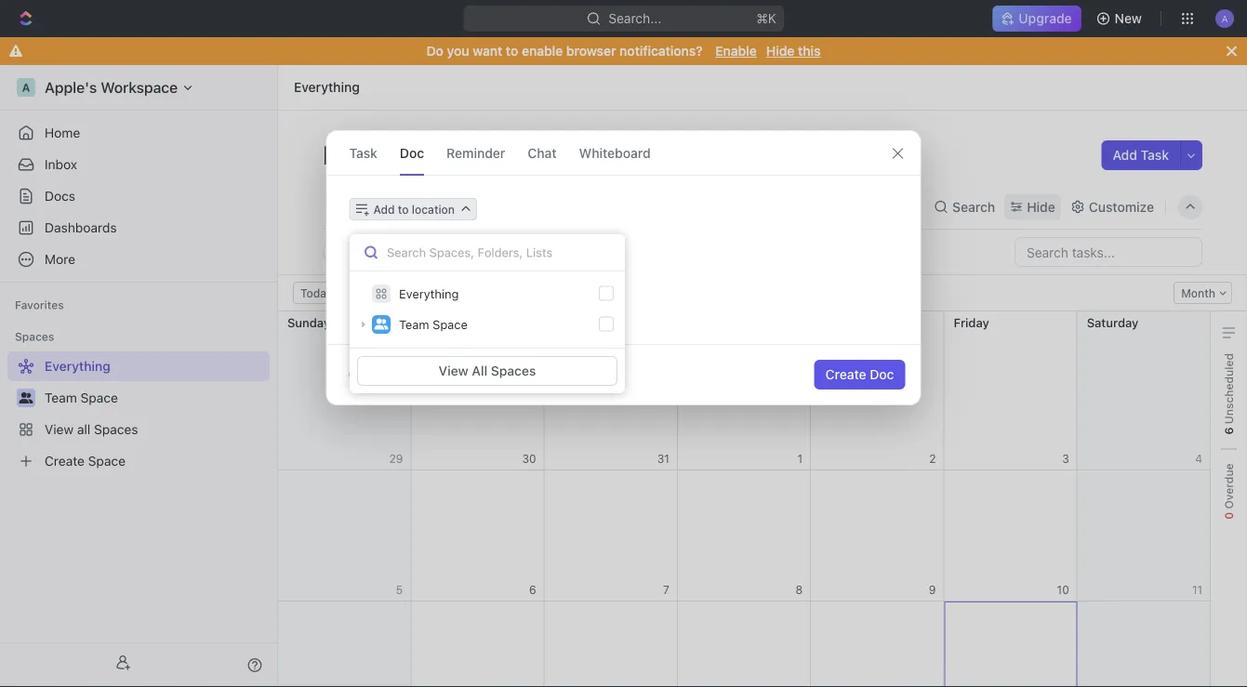 Task type: locate. For each thing, give the bounding box(es) containing it.
add inside button
[[374, 203, 395, 216]]

hide button
[[1005, 194, 1062, 220]]

0 vertical spatial spaces
[[15, 330, 54, 343]]

enable
[[716, 43, 757, 59]]

doc
[[400, 145, 424, 161], [870, 367, 895, 382]]

1 horizontal spatial add
[[1114, 148, 1138, 163]]

add right list
[[374, 203, 395, 216]]

spaces right all
[[491, 363, 536, 379]]

add up 'customize'
[[1114, 148, 1138, 163]]

1 vertical spatial hide
[[1028, 199, 1056, 215]]

add inside button
[[1114, 148, 1138, 163]]

grid containing sunday
[[277, 312, 1212, 688]]

list link
[[343, 194, 369, 220]]

0 horizontal spatial to
[[398, 203, 409, 216]]

chat
[[528, 145, 557, 161]]

overdue
[[1223, 464, 1236, 513]]

view all spaces button
[[357, 356, 618, 386]]

favorites
[[15, 299, 64, 312]]

1 horizontal spatial to
[[506, 43, 519, 59]]

0 vertical spatial hide
[[767, 43, 795, 59]]

spaces
[[15, 330, 54, 343], [491, 363, 536, 379]]

1 vertical spatial spaces
[[491, 363, 536, 379]]

spaces inside sidebar navigation
[[15, 330, 54, 343]]

tree
[[7, 352, 270, 476]]

to inside button
[[398, 203, 409, 216]]

1 horizontal spatial hide
[[767, 43, 795, 59]]

search button
[[929, 194, 1002, 220]]

new button
[[1089, 4, 1154, 34]]

hide
[[767, 43, 795, 59], [1028, 199, 1056, 215], [515, 246, 540, 259]]

add to location button
[[349, 198, 477, 221]]

docs link
[[7, 181, 270, 211]]

0 vertical spatial everything
[[294, 80, 360, 95]]

customize button
[[1065, 194, 1161, 220]]

want
[[473, 43, 503, 59]]

home link
[[7, 118, 270, 148]]

0 horizontal spatial add
[[374, 203, 395, 216]]

hide right search
[[1028, 199, 1056, 215]]

to
[[506, 43, 519, 59], [398, 203, 409, 216]]

monday
[[421, 315, 467, 329]]

task up 'customize'
[[1142, 148, 1170, 163]]

user group image
[[375, 319, 389, 330]]

everything up add to location button
[[323, 139, 456, 170]]

6
[[1223, 428, 1236, 435]]

create doc button
[[815, 360, 906, 390]]

2 horizontal spatial hide
[[1028, 199, 1056, 215]]

2 vertical spatial hide
[[515, 246, 540, 259]]

show closed button
[[392, 241, 492, 263]]

hide inside dropdown button
[[1028, 199, 1056, 215]]

1 horizontal spatial spaces
[[491, 363, 536, 379]]

everything up team space
[[399, 287, 459, 301]]

all
[[472, 363, 488, 379]]

1 vertical spatial to
[[398, 203, 409, 216]]

today
[[301, 287, 333, 300]]

favorites button
[[7, 294, 71, 316]]

hide down "calendar"
[[515, 246, 540, 259]]

spaces down favorites
[[15, 330, 54, 343]]

0
[[1223, 513, 1236, 520]]

chat button
[[528, 131, 557, 175]]

row
[[278, 312, 1212, 471], [278, 471, 1212, 602], [278, 602, 1212, 688]]

1 vertical spatial add
[[374, 203, 395, 216]]

everything
[[294, 80, 360, 95], [323, 139, 456, 170], [399, 287, 459, 301]]

0 horizontal spatial spaces
[[15, 330, 54, 343]]

task left 'doc' button
[[349, 145, 378, 161]]

create doc
[[826, 367, 895, 382]]

1 vertical spatial doc
[[870, 367, 895, 382]]

do you want to enable browser notifications? enable hide this
[[427, 43, 821, 59]]

team
[[399, 318, 430, 332]]

task
[[349, 145, 378, 161], [1142, 148, 1170, 163]]

0 horizontal spatial doc
[[400, 145, 424, 161]]

1 horizontal spatial doc
[[870, 367, 895, 382]]

tree inside sidebar navigation
[[7, 352, 270, 476]]

everything up task button
[[294, 80, 360, 95]]

new
[[1115, 11, 1143, 26]]

0 vertical spatial add
[[1114, 148, 1138, 163]]

hide left this
[[767, 43, 795, 59]]

add task
[[1114, 148, 1170, 163]]

dialog
[[326, 130, 922, 406]]

calendar link
[[471, 194, 530, 220]]

doc right task button
[[400, 145, 424, 161]]

upgrade
[[1019, 11, 1073, 26]]

home
[[45, 125, 80, 141]]

friday
[[954, 315, 990, 329]]

0 vertical spatial to
[[506, 43, 519, 59]]

unscheduled
[[1223, 354, 1236, 428]]

grid
[[277, 312, 1212, 688]]

doc right create
[[870, 367, 895, 382]]

doc button
[[400, 131, 424, 175]]

notifications?
[[620, 43, 703, 59]]

add
[[1114, 148, 1138, 163], [374, 203, 395, 216]]

0 horizontal spatial hide
[[515, 246, 540, 259]]

spaces inside button
[[491, 363, 536, 379]]

tuesday
[[554, 315, 603, 329]]

Search Spaces, Folders, Lists text field
[[350, 235, 625, 272]]

dashboards
[[45, 220, 117, 235]]

1 horizontal spatial task
[[1142, 148, 1170, 163]]

whiteboard button
[[579, 131, 651, 175]]



Task type: vqa. For each thing, say whether or not it's contained in the screenshot.
the Doc button
yes



Task type: describe. For each thing, give the bounding box(es) containing it.
search
[[953, 199, 996, 215]]

add to location
[[374, 203, 455, 216]]

view
[[439, 363, 469, 379]]

search...
[[609, 11, 662, 26]]

reminder button
[[447, 131, 506, 175]]

show
[[415, 246, 445, 259]]

saturday
[[1088, 315, 1139, 329]]

Name this Doc... field
[[327, 232, 921, 254]]

add for add task
[[1114, 148, 1138, 163]]

this
[[799, 43, 821, 59]]

task button
[[349, 131, 378, 175]]

sunday
[[288, 315, 331, 329]]

list
[[347, 199, 369, 215]]

1 vertical spatial everything
[[323, 139, 456, 170]]

1 row from the top
[[278, 312, 1212, 471]]

0 vertical spatial doc
[[400, 145, 424, 161]]

2 row from the top
[[278, 471, 1212, 602]]

board
[[404, 199, 440, 215]]

doc inside button
[[870, 367, 895, 382]]

inbox
[[45, 157, 77, 172]]

enable
[[522, 43, 563, 59]]

add to location button
[[349, 198, 477, 221]]

calendar
[[475, 199, 530, 215]]

you
[[447, 43, 470, 59]]

docs
[[45, 188, 75, 204]]

closed
[[448, 246, 483, 259]]

Search tasks... text field
[[1016, 238, 1202, 266]]

customize
[[1090, 199, 1155, 215]]

upgrade link
[[993, 6, 1082, 32]]

team space
[[399, 318, 468, 332]]

reminder
[[447, 145, 506, 161]]

view all spaces
[[439, 363, 536, 379]]

3 row from the top
[[278, 602, 1212, 688]]

0 horizontal spatial task
[[349, 145, 378, 161]]

hide button
[[507, 241, 547, 263]]

inbox link
[[7, 150, 270, 180]]

board link
[[400, 194, 440, 220]]

location
[[412, 203, 455, 216]]

show closed
[[415, 246, 483, 259]]

everything link
[[289, 76, 365, 99]]

sidebar navigation
[[0, 65, 278, 688]]

space
[[433, 318, 468, 332]]

add for add to location
[[374, 203, 395, 216]]

do
[[427, 43, 444, 59]]

dashboards link
[[7, 213, 270, 243]]

create
[[826, 367, 867, 382]]

whiteboard
[[579, 145, 651, 161]]

hide inside button
[[515, 246, 540, 259]]

today button
[[293, 282, 340, 304]]

task inside button
[[1142, 148, 1170, 163]]

2 vertical spatial everything
[[399, 287, 459, 301]]

browser
[[567, 43, 617, 59]]

add task button
[[1102, 141, 1181, 170]]

⌘k
[[757, 11, 777, 26]]

dialog containing task
[[326, 130, 922, 406]]



